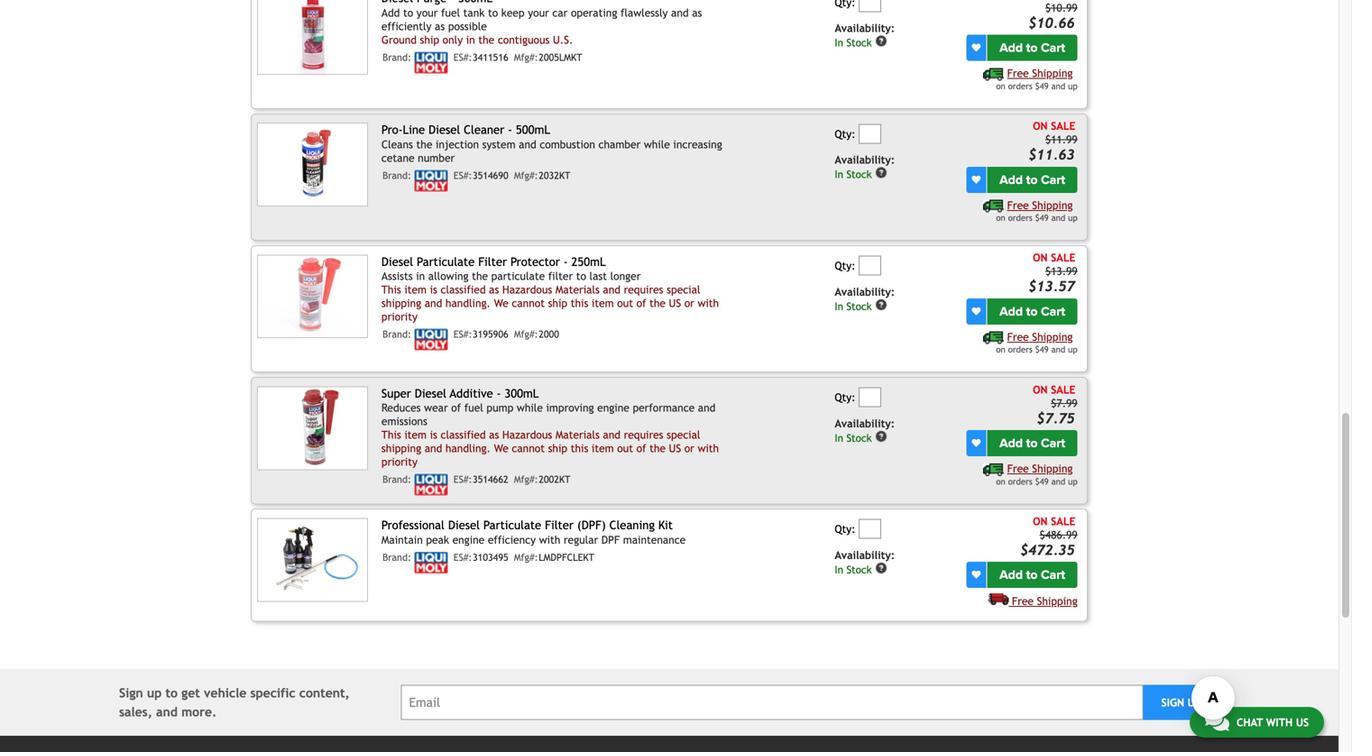 Task type: describe. For each thing, give the bounding box(es) containing it.
shipping for $11.63
[[1032, 199, 1073, 211]]

on sale $486.99 $472.35
[[1020, 515, 1078, 558]]

ground
[[381, 33, 417, 46]]

cleaner
[[464, 123, 504, 137]]

to right tank
[[488, 6, 498, 19]]

free for $13.57
[[1007, 330, 1029, 343]]

us inside diesel particulate filter protector - 250ml assists in allowing the particulate filter to last longer this item is classified as hazardous materials and requires special shipping and handling. we cannot ship this item out of the us or with priority
[[669, 297, 681, 309]]

diesel inside super diesel additive - 300ml reduces wear of fuel pump while improving engine performance and emissions this item is classified as hazardous materials and requires special shipping and handling. we cannot ship this item out of the us or with priority
[[415, 386, 446, 400]]

as inside diesel particulate filter protector - 250ml assists in allowing the particulate filter to last longer this item is classified as hazardous materials and requires special shipping and handling. we cannot ship this item out of the us or with priority
[[489, 283, 499, 296]]

add to cart button for $13.57
[[987, 298, 1078, 325]]

pro-
[[381, 123, 403, 137]]

1 brand: from the top
[[382, 52, 411, 63]]

mfg#: for $7.75
[[514, 474, 538, 485]]

(dpf)
[[577, 518, 606, 532]]

$11.63
[[1028, 147, 1075, 163]]

1 on from the top
[[996, 81, 1005, 91]]

add to cart for $11.63
[[999, 172, 1065, 187]]

or inside diesel particulate filter protector - 250ml assists in allowing the particulate filter to last longer this item is classified as hazardous materials and requires special shipping and handling. we cannot ship this item out of the us or with priority
[[684, 297, 694, 309]]

priority inside super diesel additive - 300ml reduces wear of fuel pump while improving engine performance and emissions this item is classified as hazardous materials and requires special shipping and handling. we cannot ship this item out of the us or with priority
[[381, 456, 417, 468]]

sign up button
[[1143, 685, 1219, 720]]

es#3195906 - 2000 - diesel particulate filter protector - 250ml - assists in allowing the particulate filter to last longer - liqui-moly - audi bmw volkswagen mercedes benz porsche image
[[257, 255, 368, 338]]

diesel inside the 'professional diesel particulate filter (dpf) cleaning kit maintain peak engine efficiency with regular dpf maintenance'
[[448, 518, 480, 532]]

longer
[[610, 270, 641, 282]]

sale for $7.75
[[1051, 383, 1075, 396]]

brand: for $11.63
[[382, 170, 411, 181]]

1 add to cart button from the top
[[987, 35, 1078, 61]]

question sign image for $472.35
[[875, 562, 888, 574]]

we inside super diesel additive - 300ml reduces wear of fuel pump while improving engine performance and emissions this item is classified as hazardous materials and requires special shipping and handling. we cannot ship this item out of the us or with priority
[[494, 442, 509, 455]]

add to wish list image for $13.57
[[972, 307, 981, 316]]

content,
[[299, 686, 350, 700]]

get
[[181, 686, 200, 700]]

to down $7.75
[[1026, 436, 1038, 451]]

liqui-moly - corporate logo image for $7.75
[[415, 474, 448, 496]]

question sign image for $7.99
[[875, 430, 888, 443]]

efficiency
[[488, 533, 536, 546]]

- inside super diesel additive - 300ml reduces wear of fuel pump while improving engine performance and emissions this item is classified as hazardous materials and requires special shipping and handling. we cannot ship this item out of the us or with priority
[[497, 386, 501, 400]]

in inside diesel particulate filter protector - 250ml assists in allowing the particulate filter to last longer this item is classified as hazardous materials and requires special shipping and handling. we cannot ship this item out of the us or with priority
[[416, 270, 425, 282]]

free shipping
[[1012, 595, 1078, 607]]

1 availability: in stock from the top
[[835, 22, 895, 49]]

shipping inside super diesel additive - 300ml reduces wear of fuel pump while improving engine performance and emissions this item is classified as hazardous materials and requires special shipping and handling. we cannot ship this item out of the us or with priority
[[381, 442, 421, 455]]

handling. inside super diesel additive - 300ml reduces wear of fuel pump while improving engine performance and emissions this item is classified as hazardous materials and requires special shipping and handling. we cannot ship this item out of the us or with priority
[[445, 442, 491, 455]]

liqui-moly - corporate logo image for $11.63
[[415, 170, 448, 192]]

3103495
[[473, 552, 508, 563]]

500ml
[[516, 123, 550, 137]]

cart for $11.63
[[1041, 172, 1065, 187]]

shipping down $472.35 on the right bottom of the page
[[1037, 595, 1078, 607]]

chamber
[[598, 138, 641, 151]]

es#3411516 - 2005lmkt - diesel purge - 500ml - add to your fuel tank to keep your car operating flawlessly and as efficiently as possible - liqui-moly - audi bmw volkswagen mercedes benz porsche image
[[257, 0, 368, 75]]

stock for $7.75
[[846, 432, 872, 444]]

only
[[443, 33, 463, 46]]

add to wish list image for $11.63
[[972, 175, 981, 184]]

qty: for $11.63
[[835, 127, 856, 140]]

2002kt
[[539, 474, 570, 485]]

out inside super diesel additive - 300ml reduces wear of fuel pump while improving engine performance and emissions this item is classified as hazardous materials and requires special shipping and handling. we cannot ship this item out of the us or with priority
[[617, 442, 633, 455]]

sign up
[[1161, 696, 1201, 709]]

us
[[1296, 716, 1309, 729]]

fuel inside add to your fuel tank to keep your car operating flawlessly and as efficiently as possible ground ship only in the contiguous u.s.
[[441, 6, 460, 19]]

emissions
[[381, 415, 427, 428]]

item down last
[[592, 297, 614, 309]]

engine inside super diesel additive - 300ml reduces wear of fuel pump while improving engine performance and emissions this item is classified as hazardous materials and requires special shipping and handling. we cannot ship this item out of the us or with priority
[[597, 402, 629, 414]]

performance
[[633, 402, 695, 414]]

availability: in stock for $472.35
[[835, 549, 895, 576]]

1 stock from the top
[[846, 37, 872, 49]]

$11.99
[[1045, 133, 1078, 146]]

$10.99 $10.66
[[1028, 1, 1078, 31]]

improving
[[546, 402, 594, 414]]

requires inside diesel particulate filter protector - 250ml assists in allowing the particulate filter to last longer this item is classified as hazardous materials and requires special shipping and handling. we cannot ship this item out of the us or with priority
[[624, 283, 663, 296]]

cannot inside diesel particulate filter protector - 250ml assists in allowing the particulate filter to last longer this item is classified as hazardous materials and requires special shipping and handling. we cannot ship this item out of the us or with priority
[[512, 297, 545, 309]]

3514690
[[473, 170, 508, 181]]

while inside super diesel additive - 300ml reduces wear of fuel pump while improving engine performance and emissions this item is classified as hazardous materials and requires special shipping and handling. we cannot ship this item out of the us or with priority
[[517, 402, 543, 414]]

of inside diesel particulate filter protector - 250ml assists in allowing the particulate filter to last longer this item is classified as hazardous materials and requires special shipping and handling. we cannot ship this item out of the us or with priority
[[636, 297, 646, 309]]

1 es#: from the top
[[453, 52, 472, 63]]

cetane
[[381, 152, 415, 164]]

es#: for $7.75
[[453, 474, 472, 485]]

1 add to cart from the top
[[999, 40, 1065, 56]]

$13.57
[[1028, 278, 1075, 295]]

$472.35
[[1020, 542, 1075, 558]]

item down emissions
[[404, 429, 427, 441]]

dpf
[[601, 533, 620, 546]]

professional diesel particulate filter (dpf) cleaning kit maintain peak engine efficiency with regular dpf maintenance
[[381, 518, 686, 546]]

item down improving
[[592, 442, 614, 455]]

free down $10.66
[[1007, 67, 1029, 80]]

3195906
[[473, 329, 508, 340]]

item down assists
[[404, 283, 427, 296]]

availability: for $10.66
[[835, 22, 895, 34]]

es#: 3195906 mfg#: 2000
[[453, 329, 559, 340]]

add for $13.57
[[999, 304, 1023, 319]]

in for $13.57
[[835, 300, 843, 312]]

sale for $472.35
[[1051, 515, 1075, 528]]

orders for $11.63
[[1008, 213, 1032, 223]]

with inside the 'professional diesel particulate filter (dpf) cleaning kit maintain peak engine efficiency with regular dpf maintenance'
[[539, 533, 560, 546]]

1 cart from the top
[[1041, 40, 1065, 56]]

brand: for $7.75
[[382, 474, 411, 485]]

this inside diesel particulate filter protector - 250ml assists in allowing the particulate filter to last longer this item is classified as hazardous materials and requires special shipping and handling. we cannot ship this item out of the us or with priority
[[571, 297, 588, 309]]

$10.66
[[1028, 15, 1075, 31]]

- for $13.57
[[564, 255, 568, 269]]

we inside diesel particulate filter protector - 250ml assists in allowing the particulate filter to last longer this item is classified as hazardous materials and requires special shipping and handling. we cannot ship this item out of the us or with priority
[[494, 297, 509, 309]]

keep
[[501, 6, 525, 19]]

to down $11.63 at the right top
[[1026, 172, 1038, 187]]

tank
[[463, 6, 485, 19]]

stock for $13.57
[[846, 300, 872, 312]]

ship inside diesel particulate filter protector - 250ml assists in allowing the particulate filter to last longer this item is classified as hazardous materials and requires special shipping and handling. we cannot ship this item out of the us or with priority
[[548, 297, 567, 309]]

professional
[[381, 518, 445, 532]]

add to cart button for $472.35
[[987, 562, 1078, 588]]

$7.75
[[1037, 410, 1075, 426]]

to down $13.57
[[1026, 304, 1038, 319]]

specific
[[250, 686, 295, 700]]

add to cart for $13.57
[[999, 304, 1065, 319]]

250ml
[[571, 255, 606, 269]]

car
[[552, 6, 568, 19]]

qty: for $7.75
[[835, 391, 856, 404]]

es#: 3514662 mfg#: 2002kt
[[453, 474, 570, 485]]

on sale $7.99 $7.75
[[1033, 383, 1078, 426]]

$486.99
[[1040, 528, 1078, 541]]

pump
[[487, 402, 513, 414]]

to inside the sign up to get vehicle specific content, sales, and more.
[[165, 686, 178, 700]]

special inside super diesel additive - 300ml reduces wear of fuel pump while improving engine performance and emissions this item is classified as hazardous materials and requires special shipping and handling. we cannot ship this item out of the us or with priority
[[667, 429, 700, 441]]

3411516
[[473, 52, 508, 63]]

last
[[589, 270, 607, 282]]

$49 for $11.63
[[1035, 213, 1049, 223]]

protector
[[510, 255, 560, 269]]

regular
[[564, 533, 598, 546]]

or inside super diesel additive - 300ml reduces wear of fuel pump while improving engine performance and emissions this item is classified as hazardous materials and requires special shipping and handling. we cannot ship this item out of the us or with priority
[[684, 442, 694, 455]]

diesel particulate filter protector - 250ml link
[[381, 255, 606, 269]]

in for $472.35
[[835, 564, 843, 576]]

free for $11.63
[[1007, 199, 1029, 211]]

3514662
[[473, 474, 508, 485]]

es#: 3514690 mfg#: 2032kt
[[453, 170, 570, 181]]

1 mfg#: from the top
[[514, 52, 538, 63]]

2 your from the left
[[528, 6, 549, 19]]

injection
[[436, 138, 479, 151]]

as inside super diesel additive - 300ml reduces wear of fuel pump while improving engine performance and emissions this item is classified as hazardous materials and requires special shipping and handling. we cannot ship this item out of the us or with priority
[[489, 429, 499, 441]]

to up free shipping
[[1026, 567, 1038, 583]]

peak
[[426, 533, 449, 546]]

2005lmkt
[[539, 52, 582, 63]]

free shipping on orders $49 and up for $11.63
[[996, 199, 1078, 223]]

maintenance
[[623, 533, 686, 546]]

while inside pro-line diesel cleaner - 500ml cleans the injection system and combustion chamber while increasing cetane number
[[644, 138, 670, 151]]

up inside button
[[1188, 696, 1201, 709]]

add to your fuel tank to keep your car operating flawlessly and as efficiently as possible ground ship only in the contiguous u.s.
[[381, 6, 702, 46]]

pro-line diesel cleaner - 500ml cleans the injection system and combustion chamber while increasing cetane number
[[381, 123, 722, 164]]

on for $472.35
[[1033, 515, 1048, 528]]

efficiently
[[381, 20, 432, 32]]

1 vertical spatial of
[[451, 402, 461, 414]]

brand: for $472.35
[[382, 552, 411, 563]]

filter inside diesel particulate filter protector - 250ml assists in allowing the particulate filter to last longer this item is classified as hazardous materials and requires special shipping and handling. we cannot ship this item out of the us or with priority
[[478, 255, 507, 269]]

allowing
[[428, 270, 469, 282]]

cannot inside super diesel additive - 300ml reduces wear of fuel pump while improving engine performance and emissions this item is classified as hazardous materials and requires special shipping and handling. we cannot ship this item out of the us or with priority
[[512, 442, 545, 455]]

1 in from the top
[[835, 37, 843, 49]]

- for $11.63
[[508, 123, 512, 137]]

reduces
[[381, 402, 421, 414]]

on for $11.63
[[996, 213, 1005, 223]]

$7.99
[[1051, 397, 1078, 409]]

super
[[381, 386, 411, 400]]

is inside diesel particulate filter protector - 250ml assists in allowing the particulate filter to last longer this item is classified as hazardous materials and requires special shipping and handling. we cannot ship this item out of the us or with priority
[[430, 283, 437, 296]]

2 vertical spatial of
[[636, 442, 646, 455]]

line
[[403, 123, 425, 137]]

filter
[[548, 270, 573, 282]]

particulate inside diesel particulate filter protector - 250ml assists in allowing the particulate filter to last longer this item is classified as hazardous materials and requires special shipping and handling. we cannot ship this item out of the us or with priority
[[417, 255, 475, 269]]

add for $11.63
[[999, 172, 1023, 187]]

number
[[418, 152, 455, 164]]

free down $472.35 on the right bottom of the page
[[1012, 595, 1034, 607]]

kit
[[658, 518, 673, 532]]

on sale $11.99 $11.63
[[1028, 120, 1078, 163]]

as up the only
[[435, 20, 445, 32]]

availability: for $11.99
[[835, 154, 895, 166]]

es#3514662 - 2002kt - super diesel additive - 300ml - reduces wear of fuel pump while improving engine performance and emissions - liqui-moly - audi bmw volkswagen mercedes benz porsche image
[[257, 386, 368, 470]]

wear
[[424, 402, 448, 414]]

availability: for $486.99
[[835, 549, 895, 561]]

pro-line diesel cleaner - 500ml link
[[381, 123, 550, 137]]

combustion
[[540, 138, 595, 151]]

es#3514690 - 2032kt - pro-line diesel cleaner - 500ml - cleans the injection system and combustion chamber while increasing cetane number - liqui-moly - audi bmw volkswagen mercedes benz porsche image
[[257, 123, 368, 207]]

with inside super diesel additive - 300ml reduces wear of fuel pump while improving engine performance and emissions this item is classified as hazardous materials and requires special shipping and handling. we cannot ship this item out of the us or with priority
[[698, 442, 719, 455]]

es#: for $13.57
[[453, 329, 472, 340]]

possible
[[448, 20, 487, 32]]

1 orders from the top
[[1008, 81, 1032, 91]]

lmdpfclekt
[[539, 552, 594, 563]]



Task type: locate. For each thing, give the bounding box(es) containing it.
the
[[478, 33, 494, 46], [416, 138, 432, 151], [472, 270, 488, 282], [649, 297, 666, 309], [649, 442, 666, 455]]

1 your from the left
[[417, 6, 438, 19]]

liqui-moly - corporate logo image for $472.35
[[415, 552, 448, 573]]

materials down filter
[[556, 283, 600, 296]]

2 on from the top
[[1033, 251, 1048, 264]]

diesel particulate filter protector - 250ml assists in allowing the particulate filter to last longer this item is classified as hazardous materials and requires special shipping and handling. we cannot ship this item out of the us or with priority
[[381, 255, 719, 323]]

es#: down the only
[[453, 52, 472, 63]]

1 vertical spatial add to wish list image
[[972, 175, 981, 184]]

liqui-moly - corporate logo image down the only
[[415, 52, 448, 74]]

with
[[698, 297, 719, 309], [698, 442, 719, 455], [539, 533, 560, 546], [1266, 716, 1293, 729]]

while down "300ml"
[[517, 402, 543, 414]]

1 special from the top
[[667, 283, 700, 296]]

$49 up on sale $486.99 $472.35
[[1035, 476, 1049, 486]]

1 vertical spatial free shipping image
[[988, 593, 1009, 605]]

sign left "chat with us" link
[[1161, 696, 1184, 709]]

diesel up assists
[[381, 255, 413, 269]]

1 vertical spatial this
[[571, 442, 588, 455]]

of
[[636, 297, 646, 309], [451, 402, 461, 414], [636, 442, 646, 455]]

question sign image
[[875, 298, 888, 311], [875, 562, 888, 574]]

and inside pro-line diesel cleaner - 500ml cleans the injection system and combustion chamber while increasing cetane number
[[519, 138, 536, 151]]

1 vertical spatial materials
[[556, 429, 600, 441]]

sale up $11.99
[[1051, 120, 1075, 132]]

stock for $472.35
[[846, 564, 872, 576]]

$49 up on sale $13.99 $13.57 in the top right of the page
[[1035, 213, 1049, 223]]

us inside super diesel additive - 300ml reduces wear of fuel pump while improving engine performance and emissions this item is classified as hazardous materials and requires special shipping and handling. we cannot ship this item out of the us or with priority
[[669, 442, 681, 455]]

2 out from the top
[[617, 442, 633, 455]]

sale
[[1051, 120, 1075, 132], [1051, 251, 1075, 264], [1051, 383, 1075, 396], [1051, 515, 1075, 528]]

chat with us link
[[1190, 707, 1324, 738]]

while
[[644, 138, 670, 151], [517, 402, 543, 414]]

diesel
[[428, 123, 460, 137], [381, 255, 413, 269], [415, 386, 446, 400], [448, 518, 480, 532]]

1 vertical spatial hazardous
[[502, 429, 552, 441]]

mfg#: left 2000
[[514, 329, 538, 340]]

shipping for $13.57
[[1032, 330, 1073, 343]]

orders up on sale $13.99 $13.57 in the top right of the page
[[1008, 213, 1032, 223]]

requires inside super diesel additive - 300ml reduces wear of fuel pump while improving engine performance and emissions this item is classified as hazardous materials and requires special shipping and handling. we cannot ship this item out of the us or with priority
[[624, 429, 663, 441]]

2 mfg#: from the top
[[514, 170, 538, 181]]

of down super diesel additive - 300ml link on the left of page
[[451, 402, 461, 414]]

2 sale from the top
[[1051, 251, 1075, 264]]

3 add to wish list image from the top
[[972, 439, 981, 448]]

0 vertical spatial classified
[[441, 283, 486, 296]]

1 vertical spatial question sign image
[[875, 167, 888, 179]]

es#: for $11.63
[[453, 170, 472, 181]]

brand: down maintain
[[382, 552, 411, 563]]

priority inside diesel particulate filter protector - 250ml assists in allowing the particulate filter to last longer this item is classified as hazardous materials and requires special shipping and handling. we cannot ship this item out of the us or with priority
[[381, 310, 417, 323]]

cannot up es#: 3514662 mfg#: 2002kt
[[512, 442, 545, 455]]

1 horizontal spatial sign
[[1161, 696, 1184, 709]]

add to cart button up free shipping
[[987, 562, 1078, 588]]

sale for $13.57
[[1051, 251, 1075, 264]]

fuel down "additive"
[[464, 402, 483, 414]]

1 vertical spatial in
[[416, 270, 425, 282]]

on inside 'on sale $11.99 $11.63'
[[1033, 120, 1048, 132]]

the inside super diesel additive - 300ml reduces wear of fuel pump while improving engine performance and emissions this item is classified as hazardous materials and requires special shipping and handling. we cannot ship this item out of the us or with priority
[[649, 442, 666, 455]]

classified
[[441, 283, 486, 296], [441, 429, 486, 441]]

we
[[494, 297, 509, 309], [494, 442, 509, 455]]

2 orders from the top
[[1008, 213, 1032, 223]]

2 add to cart from the top
[[999, 172, 1065, 187]]

2 availability: from the top
[[835, 154, 895, 166]]

materials inside super diesel additive - 300ml reduces wear of fuel pump while improving engine performance and emissions this item is classified as hazardous materials and requires special shipping and handling. we cannot ship this item out of the us or with priority
[[556, 429, 600, 441]]

0 horizontal spatial engine
[[452, 533, 485, 546]]

0 horizontal spatial -
[[497, 386, 501, 400]]

is
[[430, 283, 437, 296], [430, 429, 437, 441]]

1 cannot from the top
[[512, 297, 545, 309]]

handling.
[[445, 297, 491, 309], [445, 442, 491, 455]]

cannot down particulate
[[512, 297, 545, 309]]

es#: left 3514690
[[453, 170, 472, 181]]

free down $13.57
[[1007, 330, 1029, 343]]

0 vertical spatial question sign image
[[875, 35, 888, 48]]

availability: for $13.99
[[835, 285, 895, 298]]

sale up $13.99
[[1051, 251, 1075, 264]]

5 brand: from the top
[[382, 552, 411, 563]]

0 horizontal spatial fuel
[[441, 6, 460, 19]]

4 stock from the top
[[846, 432, 872, 444]]

free shipping image for $7.75
[[983, 463, 1004, 476]]

1 vertical spatial is
[[430, 429, 437, 441]]

mfg#: left 2002kt in the bottom of the page
[[514, 474, 538, 485]]

on
[[996, 81, 1005, 91], [996, 213, 1005, 223], [996, 345, 1005, 355], [996, 476, 1005, 486]]

as down particulate
[[489, 283, 499, 296]]

3 add to cart button from the top
[[987, 298, 1078, 325]]

on
[[1033, 120, 1048, 132], [1033, 251, 1048, 264], [1033, 383, 1048, 396], [1033, 515, 1048, 528]]

1 out from the top
[[617, 297, 633, 309]]

- inside diesel particulate filter protector - 250ml assists in allowing the particulate filter to last longer this item is classified as hazardous materials and requires special shipping and handling. we cannot ship this item out of the us or with priority
[[564, 255, 568, 269]]

classified down allowing
[[441, 283, 486, 296]]

0 vertical spatial engine
[[597, 402, 629, 414]]

0 vertical spatial ship
[[420, 33, 439, 46]]

es#3103495 - lmdpfclekt - professional diesel particulate filter (dpf) cleaning kit - maintain peak engine efficiency with regular dpf maintenance - liqui-moly - bmw volkswagen image
[[257, 518, 368, 602]]

1 vertical spatial -
[[564, 255, 568, 269]]

0 horizontal spatial while
[[517, 402, 543, 414]]

fuel inside super diesel additive - 300ml reduces wear of fuel pump while improving engine performance and emissions this item is classified as hazardous materials and requires special shipping and handling. we cannot ship this item out of the us or with priority
[[464, 402, 483, 414]]

ship inside super diesel additive - 300ml reduces wear of fuel pump while improving engine performance and emissions this item is classified as hazardous materials and requires special shipping and handling. we cannot ship this item out of the us or with priority
[[548, 442, 567, 455]]

add inside add to your fuel tank to keep your car operating flawlessly and as efficiently as possible ground ship only in the contiguous u.s.
[[381, 6, 400, 19]]

sign
[[119, 686, 143, 700], [1161, 696, 1184, 709]]

es#: for $472.35
[[453, 552, 472, 563]]

sale inside on sale $7.99 $7.75
[[1051, 383, 1075, 396]]

hazardous inside diesel particulate filter protector - 250ml assists in allowing the particulate filter to last longer this item is classified as hazardous materials and requires special shipping and handling. we cannot ship this item out of the us or with priority
[[502, 283, 552, 296]]

orders for $7.75
[[1008, 476, 1032, 486]]

add to cart for $7.75
[[999, 436, 1065, 451]]

$10.99
[[1045, 1, 1078, 14]]

add to cart for $472.35
[[999, 567, 1065, 583]]

2 we from the top
[[494, 442, 509, 455]]

add to wish list image
[[972, 43, 981, 53], [972, 175, 981, 184], [972, 439, 981, 448]]

chat with us
[[1236, 716, 1309, 729]]

0 horizontal spatial your
[[417, 6, 438, 19]]

on inside on sale $7.99 $7.75
[[1033, 383, 1048, 396]]

4 on from the top
[[1033, 515, 1048, 528]]

4 availability: in stock from the top
[[835, 417, 895, 444]]

filter inside the 'professional diesel particulate filter (dpf) cleaning kit maintain peak engine efficiency with regular dpf maintenance'
[[545, 518, 574, 532]]

2 shipping from the top
[[381, 442, 421, 455]]

the inside pro-line diesel cleaner - 500ml cleans the injection system and combustion chamber while increasing cetane number
[[416, 138, 432, 151]]

300ml
[[504, 386, 539, 400]]

mfg#: down "contiguous"
[[514, 52, 538, 63]]

1 vertical spatial cannot
[[512, 442, 545, 455]]

this
[[571, 297, 588, 309], [571, 442, 588, 455]]

free shipping image
[[983, 68, 1004, 81], [983, 200, 1004, 213], [983, 332, 1004, 344]]

0 vertical spatial add to wish list image
[[972, 307, 981, 316]]

question sign image for $10.66
[[875, 35, 888, 48]]

1 vertical spatial we
[[494, 442, 509, 455]]

out
[[617, 297, 633, 309], [617, 442, 633, 455]]

2 brand: from the top
[[382, 170, 411, 181]]

in for $7.75
[[835, 432, 843, 444]]

$13.99
[[1045, 265, 1078, 278]]

free
[[1007, 67, 1029, 80], [1007, 199, 1029, 211], [1007, 330, 1029, 343], [1007, 462, 1029, 475], [1012, 595, 1034, 607]]

1 vertical spatial shipping
[[381, 442, 421, 455]]

3 $49 from the top
[[1035, 345, 1049, 355]]

0 vertical spatial is
[[430, 283, 437, 296]]

- inside pro-line diesel cleaner - 500ml cleans the injection system and combustion chamber while increasing cetane number
[[508, 123, 512, 137]]

shipping down assists
[[381, 297, 421, 309]]

sale inside on sale $13.99 $13.57
[[1051, 251, 1075, 264]]

3 on from the top
[[996, 345, 1005, 355]]

0 vertical spatial priority
[[381, 310, 417, 323]]

3 qty: from the top
[[835, 391, 856, 404]]

sale for $11.63
[[1051, 120, 1075, 132]]

sign for sign up
[[1161, 696, 1184, 709]]

your up efficiently
[[417, 6, 438, 19]]

add to cart button down $10.66
[[987, 35, 1078, 61]]

the inside add to your fuel tank to keep your car operating flawlessly and as efficiently as possible ground ship only in the contiguous u.s.
[[478, 33, 494, 46]]

cart down $10.66
[[1041, 40, 1065, 56]]

cart down $472.35 on the right bottom of the page
[[1041, 567, 1065, 583]]

1 horizontal spatial -
[[508, 123, 512, 137]]

sales,
[[119, 705, 152, 719]]

1 add to wish list image from the top
[[972, 43, 981, 53]]

out down performance
[[617, 442, 633, 455]]

mfg#: for $472.35
[[514, 552, 538, 563]]

4 sale from the top
[[1051, 515, 1075, 528]]

2 or from the top
[[684, 442, 694, 455]]

2 in from the top
[[835, 169, 843, 181]]

0 horizontal spatial sign
[[119, 686, 143, 700]]

0 vertical spatial we
[[494, 297, 509, 309]]

0 vertical spatial handling.
[[445, 297, 491, 309]]

we up es#: 3195906 mfg#: 2000
[[494, 297, 509, 309]]

5 availability: from the top
[[835, 549, 895, 561]]

free up on sale $486.99 $472.35
[[1007, 462, 1029, 475]]

as down the pump
[[489, 429, 499, 441]]

availability: for $7.99
[[835, 417, 895, 430]]

0 horizontal spatial filter
[[478, 255, 507, 269]]

cart down $11.63 at the right top
[[1041, 172, 1065, 187]]

0 horizontal spatial in
[[416, 270, 425, 282]]

2 classified from the top
[[441, 429, 486, 441]]

operating
[[571, 6, 617, 19]]

1 free shipping image from the top
[[983, 68, 1004, 81]]

2 horizontal spatial -
[[564, 255, 568, 269]]

3 free shipping on orders $49 and up from the top
[[996, 330, 1078, 355]]

mfg#: left "2032kt"
[[514, 170, 538, 181]]

sign for sign up to get vehicle specific content, sales, and more.
[[119, 686, 143, 700]]

3 mfg#: from the top
[[514, 329, 538, 340]]

1 $49 from the top
[[1035, 81, 1049, 91]]

and
[[671, 6, 689, 19], [1051, 81, 1065, 91], [519, 138, 536, 151], [1051, 213, 1065, 223], [603, 283, 621, 296], [425, 297, 442, 309], [1051, 345, 1065, 355], [698, 402, 716, 414], [603, 429, 621, 441], [425, 442, 442, 455], [1051, 476, 1065, 486], [156, 705, 178, 719]]

to
[[403, 6, 413, 19], [488, 6, 498, 19], [1026, 40, 1038, 56], [1026, 172, 1038, 187], [576, 270, 586, 282], [1026, 304, 1038, 319], [1026, 436, 1038, 451], [1026, 567, 1038, 583], [165, 686, 178, 700]]

2032kt
[[539, 170, 570, 181]]

1 vertical spatial question sign image
[[875, 562, 888, 574]]

3 add to cart from the top
[[999, 304, 1065, 319]]

1 horizontal spatial in
[[466, 33, 475, 46]]

4 qty: from the top
[[835, 523, 856, 535]]

1 this from the top
[[571, 297, 588, 309]]

5 in from the top
[[835, 564, 843, 576]]

liqui-moly - corporate logo image down number
[[415, 170, 448, 192]]

this
[[381, 283, 401, 296], [381, 429, 401, 441]]

0 vertical spatial free shipping image
[[983, 463, 1004, 476]]

2 question sign image from the top
[[875, 562, 888, 574]]

out down longer on the top of page
[[617, 297, 633, 309]]

4 orders from the top
[[1008, 476, 1032, 486]]

1 free shipping on orders $49 and up from the top
[[996, 67, 1078, 91]]

3 orders from the top
[[1008, 345, 1032, 355]]

0 vertical spatial materials
[[556, 283, 600, 296]]

add
[[381, 6, 400, 19], [999, 40, 1023, 56], [999, 172, 1023, 187], [999, 304, 1023, 319], [999, 436, 1023, 451], [999, 567, 1023, 583]]

sale inside 'on sale $11.99 $11.63'
[[1051, 120, 1075, 132]]

2 vertical spatial ship
[[548, 442, 567, 455]]

2 this from the top
[[571, 442, 588, 455]]

1 vertical spatial add to wish list image
[[972, 570, 981, 579]]

cart for $7.75
[[1041, 436, 1065, 451]]

ship left the only
[[420, 33, 439, 46]]

1 vertical spatial us
[[669, 442, 681, 455]]

contiguous
[[498, 33, 550, 46]]

2 this from the top
[[381, 429, 401, 441]]

2000
[[539, 329, 559, 340]]

fuel
[[441, 6, 460, 19], [464, 402, 483, 414]]

0 vertical spatial or
[[684, 297, 694, 309]]

2 availability: in stock from the top
[[835, 154, 895, 181]]

materials down improving
[[556, 429, 600, 441]]

to down "250ml" at the left
[[576, 270, 586, 282]]

2 vertical spatial question sign image
[[875, 430, 888, 443]]

1 handling. from the top
[[445, 297, 491, 309]]

free shipping on orders $49 and up for $13.57
[[996, 330, 1078, 355]]

add to cart down $13.57
[[999, 304, 1065, 319]]

add to cart button down $11.63 at the right top
[[987, 167, 1078, 193]]

super diesel additive - 300ml reduces wear of fuel pump while improving engine performance and emissions this item is classified as hazardous materials and requires special shipping and handling. we cannot ship this item out of the us or with priority
[[381, 386, 719, 468]]

free shipping on orders $49 and up down $13.57
[[996, 330, 1078, 355]]

1 vertical spatial engine
[[452, 533, 485, 546]]

3 stock from the top
[[846, 300, 872, 312]]

sign up the sales,
[[119, 686, 143, 700]]

1 vertical spatial ship
[[548, 297, 567, 309]]

to down $10.66
[[1026, 40, 1038, 56]]

this inside super diesel additive - 300ml reduces wear of fuel pump while improving engine performance and emissions this item is classified as hazardous materials and requires special shipping and handling. we cannot ship this item out of the us or with priority
[[571, 442, 588, 455]]

in inside add to your fuel tank to keep your car operating flawlessly and as efficiently as possible ground ship only in the contiguous u.s.
[[466, 33, 475, 46]]

1 horizontal spatial engine
[[597, 402, 629, 414]]

1 vertical spatial while
[[517, 402, 543, 414]]

priority
[[381, 310, 417, 323], [381, 456, 417, 468]]

es#: 3103495 mfg#: lmdpfclekt
[[453, 552, 594, 563]]

1 vertical spatial free shipping image
[[983, 200, 1004, 213]]

classified inside diesel particulate filter protector - 250ml assists in allowing the particulate filter to last longer this item is classified as hazardous materials and requires special shipping and handling. we cannot ship this item out of the us or with priority
[[441, 283, 486, 296]]

on up $486.99
[[1033, 515, 1048, 528]]

2 on from the top
[[996, 213, 1005, 223]]

2 add to wish list image from the top
[[972, 570, 981, 579]]

5 stock from the top
[[846, 564, 872, 576]]

1 vertical spatial this
[[381, 429, 401, 441]]

2 liqui-moly - corporate logo image from the top
[[415, 170, 448, 192]]

vehicle
[[204, 686, 246, 700]]

or
[[684, 297, 694, 309], [684, 442, 694, 455]]

0 vertical spatial requires
[[624, 283, 663, 296]]

cleans
[[381, 138, 413, 151]]

this down assists
[[381, 283, 401, 296]]

cart
[[1041, 40, 1065, 56], [1041, 172, 1065, 187], [1041, 304, 1065, 319], [1041, 436, 1065, 451], [1041, 567, 1065, 583]]

1 hazardous from the top
[[502, 283, 552, 296]]

diesel inside pro-line diesel cleaner - 500ml cleans the injection system and combustion chamber while increasing cetane number
[[428, 123, 460, 137]]

2 cart from the top
[[1041, 172, 1065, 187]]

2 requires from the top
[[624, 429, 663, 441]]

free shipping on orders $49 and up down $7.75
[[996, 462, 1078, 486]]

hazardous inside super diesel additive - 300ml reduces wear of fuel pump while improving engine performance and emissions this item is classified as hazardous materials and requires special shipping and handling. we cannot ship this item out of the us or with priority
[[502, 429, 552, 441]]

on for $13.57
[[996, 345, 1005, 355]]

1 horizontal spatial your
[[528, 6, 549, 19]]

cart for $13.57
[[1041, 304, 1065, 319]]

this down filter
[[571, 297, 588, 309]]

Email email field
[[401, 685, 1143, 720]]

mfg#: for $11.63
[[514, 170, 538, 181]]

free shipping image for $11.63
[[983, 200, 1004, 213]]

0 vertical spatial in
[[466, 33, 475, 46]]

1 availability: from the top
[[835, 22, 895, 34]]

cart for $472.35
[[1041, 567, 1065, 583]]

5 es#: from the top
[[453, 552, 472, 563]]

liqui-moly - corporate logo image
[[415, 52, 448, 74], [415, 170, 448, 192], [415, 329, 448, 351], [415, 474, 448, 496], [415, 552, 448, 573]]

5 add to cart from the top
[[999, 567, 1065, 583]]

4 on from the top
[[996, 476, 1005, 486]]

to up efficiently
[[403, 6, 413, 19]]

add to cart button for $7.75
[[987, 430, 1078, 456]]

qty: for $13.57
[[835, 259, 856, 272]]

flawlessly
[[620, 6, 668, 19]]

qty: for $472.35
[[835, 523, 856, 535]]

mfg#: for $13.57
[[514, 329, 538, 340]]

1 horizontal spatial particulate
[[483, 518, 541, 532]]

classified inside super diesel additive - 300ml reduces wear of fuel pump while improving engine performance and emissions this item is classified as hazardous materials and requires special shipping and handling. we cannot ship this item out of the us or with priority
[[441, 429, 486, 441]]

availability: in stock for $11.63
[[835, 154, 895, 181]]

question sign image for $13.57
[[875, 298, 888, 311]]

1 question sign image from the top
[[875, 35, 888, 48]]

2 vertical spatial add to wish list image
[[972, 439, 981, 448]]

1 vertical spatial handling.
[[445, 442, 491, 455]]

on up $13.99
[[1033, 251, 1048, 264]]

0 vertical spatial this
[[381, 283, 401, 296]]

1 vertical spatial fuel
[[464, 402, 483, 414]]

0 horizontal spatial particulate
[[417, 255, 475, 269]]

4 brand: from the top
[[382, 474, 411, 485]]

particulate
[[491, 270, 545, 282]]

brand: for $13.57
[[382, 329, 411, 340]]

of down longer on the top of page
[[636, 297, 646, 309]]

3 in from the top
[[835, 300, 843, 312]]

special
[[667, 283, 700, 296], [667, 429, 700, 441]]

diesel inside diesel particulate filter protector - 250ml assists in allowing the particulate filter to last longer this item is classified as hazardous materials and requires special shipping and handling. we cannot ship this item out of the us or with priority
[[381, 255, 413, 269]]

1 vertical spatial filter
[[545, 518, 574, 532]]

priority down emissions
[[381, 456, 417, 468]]

- up system
[[508, 123, 512, 137]]

particulate inside the 'professional diesel particulate filter (dpf) cleaning kit maintain peak engine efficiency with regular dpf maintenance'
[[483, 518, 541, 532]]

1 requires from the top
[[624, 283, 663, 296]]

we up 3514662
[[494, 442, 509, 455]]

additive
[[450, 386, 493, 400]]

2 question sign image from the top
[[875, 167, 888, 179]]

availability: in stock for $7.75
[[835, 417, 895, 444]]

0 vertical spatial question sign image
[[875, 298, 888, 311]]

2 is from the top
[[430, 429, 437, 441]]

free shipping on orders $49 and up down $10.66
[[996, 67, 1078, 91]]

on sale $13.99 $13.57
[[1028, 251, 1078, 295]]

$49
[[1035, 81, 1049, 91], [1035, 213, 1049, 223], [1035, 345, 1049, 355], [1035, 476, 1049, 486]]

sign inside the sign up to get vehicle specific content, sales, and more.
[[119, 686, 143, 700]]

shipping for $7.75
[[1032, 462, 1073, 475]]

question sign image
[[875, 35, 888, 48], [875, 167, 888, 179], [875, 430, 888, 443]]

stock for $11.63
[[846, 169, 872, 181]]

liqui-moly - corporate logo image for $13.57
[[415, 329, 448, 351]]

us
[[669, 297, 681, 309], [669, 442, 681, 455]]

up
[[1068, 81, 1078, 91], [1068, 213, 1078, 223], [1068, 345, 1078, 355], [1068, 476, 1078, 486], [147, 686, 162, 700], [1188, 696, 1201, 709]]

$49 for $13.57
[[1035, 345, 1049, 355]]

on up $11.99
[[1033, 120, 1048, 132]]

1 horizontal spatial filter
[[545, 518, 574, 532]]

out inside diesel particulate filter protector - 250ml assists in allowing the particulate filter to last longer this item is classified as hazardous materials and requires special shipping and handling. we cannot ship this item out of the us or with priority
[[617, 297, 633, 309]]

0 vertical spatial filter
[[478, 255, 507, 269]]

0 vertical spatial add to wish list image
[[972, 43, 981, 53]]

increasing
[[673, 138, 722, 151]]

add to cart up free shipping
[[999, 567, 1065, 583]]

materials
[[556, 283, 600, 296], [556, 429, 600, 441]]

brand: down 'cetane'
[[382, 170, 411, 181]]

1 liqui-moly - corporate logo image from the top
[[415, 52, 448, 74]]

3 es#: from the top
[[453, 329, 472, 340]]

engine inside the 'professional diesel particulate filter (dpf) cleaning kit maintain peak engine efficiency with regular dpf maintenance'
[[452, 533, 485, 546]]

1 or from the top
[[684, 297, 694, 309]]

on for $7.75
[[1033, 383, 1048, 396]]

None text field
[[859, 0, 881, 12], [859, 519, 881, 539], [859, 0, 881, 12], [859, 519, 881, 539]]

0 vertical spatial out
[[617, 297, 633, 309]]

up inside the sign up to get vehicle specific content, sales, and more.
[[147, 686, 162, 700]]

to inside diesel particulate filter protector - 250ml assists in allowing the particulate filter to last longer this item is classified as hazardous materials and requires special shipping and handling. we cannot ship this item out of the us or with priority
[[576, 270, 586, 282]]

0 vertical spatial hazardous
[[502, 283, 552, 296]]

4 add to cart from the top
[[999, 436, 1065, 451]]

0 vertical spatial special
[[667, 283, 700, 296]]

1 priority from the top
[[381, 310, 417, 323]]

1 we from the top
[[494, 297, 509, 309]]

assists
[[381, 270, 413, 282]]

free shipping image for $13.57
[[983, 332, 1004, 344]]

es#: 3411516 mfg#: 2005lmkt
[[453, 52, 582, 63]]

0 vertical spatial while
[[644, 138, 670, 151]]

ship up 2002kt in the bottom of the page
[[548, 442, 567, 455]]

2 vertical spatial -
[[497, 386, 501, 400]]

priority down assists
[[381, 310, 417, 323]]

4 free shipping on orders $49 and up from the top
[[996, 462, 1078, 486]]

5 availability: in stock from the top
[[835, 549, 895, 576]]

question sign image for $11.99
[[875, 167, 888, 179]]

comments image
[[1205, 711, 1229, 732]]

chat
[[1236, 716, 1263, 729]]

free shipping on orders $49 and up
[[996, 67, 1078, 91], [996, 199, 1078, 223], [996, 330, 1078, 355], [996, 462, 1078, 486]]

on for $13.57
[[1033, 251, 1048, 264]]

u.s.
[[553, 33, 573, 46]]

0 vertical spatial particulate
[[417, 255, 475, 269]]

1 vertical spatial requires
[[624, 429, 663, 441]]

1 qty: from the top
[[835, 127, 856, 140]]

1 vertical spatial or
[[684, 442, 694, 455]]

handling. inside diesel particulate filter protector - 250ml assists in allowing the particulate filter to last longer this item is classified as hazardous materials and requires special shipping and handling. we cannot ship this item out of the us or with priority
[[445, 297, 491, 309]]

add for $472.35
[[999, 567, 1023, 583]]

2 priority from the top
[[381, 456, 417, 468]]

and inside the sign up to get vehicle specific content, sales, and more.
[[156, 705, 178, 719]]

particulate up allowing
[[417, 255, 475, 269]]

engine up 3103495
[[452, 533, 485, 546]]

0 vertical spatial fuel
[[441, 6, 460, 19]]

add to wish list image for $472.35
[[972, 570, 981, 579]]

1 shipping from the top
[[381, 297, 421, 309]]

4 liqui-moly - corporate logo image from the top
[[415, 474, 448, 496]]

in
[[835, 37, 843, 49], [835, 169, 843, 181], [835, 300, 843, 312], [835, 432, 843, 444], [835, 564, 843, 576]]

add to cart
[[999, 40, 1065, 56], [999, 172, 1065, 187], [999, 304, 1065, 319], [999, 436, 1065, 451], [999, 567, 1065, 583]]

2 us from the top
[[669, 442, 681, 455]]

and inside add to your fuel tank to keep your car operating flawlessly and as efficiently as possible ground ship only in the contiguous u.s.
[[671, 6, 689, 19]]

particulate up efficiency
[[483, 518, 541, 532]]

professional diesel particulate filter (dpf) cleaning kit link
[[381, 518, 673, 532]]

4 availability: from the top
[[835, 417, 895, 430]]

in
[[466, 33, 475, 46], [416, 270, 425, 282]]

0 vertical spatial us
[[669, 297, 681, 309]]

0 vertical spatial this
[[571, 297, 588, 309]]

free shipping image
[[983, 463, 1004, 476], [988, 593, 1009, 605]]

shipping down $13.57
[[1032, 330, 1073, 343]]

1 vertical spatial classified
[[441, 429, 486, 441]]

3 sale from the top
[[1051, 383, 1075, 396]]

this inside super diesel additive - 300ml reduces wear of fuel pump while improving engine performance and emissions this item is classified as hazardous materials and requires special shipping and handling. we cannot ship this item out of the us or with priority
[[381, 429, 401, 441]]

add for $7.75
[[999, 436, 1023, 451]]

special inside diesel particulate filter protector - 250ml assists in allowing the particulate filter to last longer this item is classified as hazardous materials and requires special shipping and handling. we cannot ship this item out of the us or with priority
[[667, 283, 700, 296]]

diesel up wear
[[415, 386, 446, 400]]

cleaning
[[609, 518, 655, 532]]

5 liqui-moly - corporate logo image from the top
[[415, 552, 448, 573]]

on inside on sale $486.99 $472.35
[[1033, 515, 1048, 528]]

add to wish list image for $7.75
[[972, 439, 981, 448]]

on inside on sale $13.99 $13.57
[[1033, 251, 1048, 264]]

on for $11.63
[[1033, 120, 1048, 132]]

orders for $13.57
[[1008, 345, 1032, 355]]

is inside super diesel additive - 300ml reduces wear of fuel pump while improving engine performance and emissions this item is classified as hazardous materials and requires special shipping and handling. we cannot ship this item out of the us or with priority
[[430, 429, 437, 441]]

add to wish list image
[[972, 307, 981, 316], [972, 570, 981, 579]]

system
[[482, 138, 515, 151]]

free for $7.75
[[1007, 462, 1029, 475]]

None text field
[[859, 124, 881, 144], [859, 256, 881, 275], [859, 387, 881, 407], [859, 124, 881, 144], [859, 256, 881, 275], [859, 387, 881, 407]]

0 vertical spatial -
[[508, 123, 512, 137]]

ship down filter
[[548, 297, 567, 309]]

4 add to cart button from the top
[[987, 430, 1078, 456]]

2 stock from the top
[[846, 169, 872, 181]]

add to cart down $10.66
[[999, 40, 1065, 56]]

maintain
[[381, 533, 423, 546]]

1 materials from the top
[[556, 283, 600, 296]]

this down emissions
[[381, 429, 401, 441]]

3 brand: from the top
[[382, 329, 411, 340]]

hazardous down particulate
[[502, 283, 552, 296]]

requires down longer on the top of page
[[624, 283, 663, 296]]

1 sale from the top
[[1051, 120, 1075, 132]]

1 vertical spatial out
[[617, 442, 633, 455]]

sale inside on sale $486.99 $472.35
[[1051, 515, 1075, 528]]

2 cannot from the top
[[512, 442, 545, 455]]

3 question sign image from the top
[[875, 430, 888, 443]]

3 liqui-moly - corporate logo image from the top
[[415, 329, 448, 351]]

availability: in stock
[[835, 22, 895, 49], [835, 154, 895, 181], [835, 285, 895, 312], [835, 417, 895, 444], [835, 549, 895, 576]]

brand: down assists
[[382, 329, 411, 340]]

shipping down $11.63 at the right top
[[1032, 199, 1073, 211]]

add to cart button for $11.63
[[987, 167, 1078, 193]]

on for $7.75
[[996, 476, 1005, 486]]

in for $11.63
[[835, 169, 843, 181]]

handling. up 3514662
[[445, 442, 491, 455]]

shipping down $10.66
[[1032, 67, 1073, 80]]

as right flawlessly
[[692, 6, 702, 19]]

handling. down allowing
[[445, 297, 491, 309]]

1 horizontal spatial fuel
[[464, 402, 483, 414]]

classified down wear
[[441, 429, 486, 441]]

1 vertical spatial particulate
[[483, 518, 541, 532]]

diesel up peak on the left of the page
[[448, 518, 480, 532]]

your left "car"
[[528, 6, 549, 19]]

2 es#: from the top
[[453, 170, 472, 181]]

1 add to wish list image from the top
[[972, 307, 981, 316]]

with inside diesel particulate filter protector - 250ml assists in allowing the particulate filter to last longer this item is classified as hazardous materials and requires special shipping and handling. we cannot ship this item out of the us or with priority
[[698, 297, 719, 309]]

free shipping on orders $49 and up for $7.75
[[996, 462, 1078, 486]]

engine
[[597, 402, 629, 414], [452, 533, 485, 546]]

2 vertical spatial free shipping image
[[983, 332, 1004, 344]]

in down possible
[[466, 33, 475, 46]]

cart down $7.75
[[1041, 436, 1065, 451]]

0 vertical spatial free shipping image
[[983, 68, 1004, 81]]

free shipping image for $472.35
[[988, 593, 1009, 605]]

1 horizontal spatial while
[[644, 138, 670, 151]]

sign up to get vehicle specific content, sales, and more.
[[119, 686, 350, 719]]

shipping
[[1032, 67, 1073, 80], [1032, 199, 1073, 211], [1032, 330, 1073, 343], [1032, 462, 1073, 475], [1037, 595, 1078, 607]]

requires down performance
[[624, 429, 663, 441]]

1 vertical spatial special
[[667, 429, 700, 441]]

materials inside diesel particulate filter protector - 250ml assists in allowing the particulate filter to last longer this item is classified as hazardous materials and requires special shipping and handling. we cannot ship this item out of the us or with priority
[[556, 283, 600, 296]]

sale up $486.99
[[1051, 515, 1075, 528]]

cart down $13.57
[[1041, 304, 1065, 319]]

this inside diesel particulate filter protector - 250ml assists in allowing the particulate filter to last longer this item is classified as hazardous materials and requires special shipping and handling. we cannot ship this item out of the us or with priority
[[381, 283, 401, 296]]

is down allowing
[[430, 283, 437, 296]]

- up the pump
[[497, 386, 501, 400]]

2 handling. from the top
[[445, 442, 491, 455]]

$49 for $7.75
[[1035, 476, 1049, 486]]

shipping down $7.75
[[1032, 462, 1073, 475]]

availability: in stock for $13.57
[[835, 285, 895, 312]]

shipping inside diesel particulate filter protector - 250ml assists in allowing the particulate filter to last longer this item is classified as hazardous materials and requires special shipping and handling. we cannot ship this item out of the us or with priority
[[381, 297, 421, 309]]

orders down $13.57
[[1008, 345, 1032, 355]]

3 on from the top
[[1033, 383, 1048, 396]]

es#: left 3103495
[[453, 552, 472, 563]]

super diesel additive - 300ml link
[[381, 386, 539, 400]]

orders
[[1008, 81, 1032, 91], [1008, 213, 1032, 223], [1008, 345, 1032, 355], [1008, 476, 1032, 486]]

sign inside button
[[1161, 696, 1184, 709]]

0 vertical spatial cannot
[[512, 297, 545, 309]]

to left get
[[165, 686, 178, 700]]

0 vertical spatial shipping
[[381, 297, 421, 309]]

shipping
[[381, 297, 421, 309], [381, 442, 421, 455]]

ship inside add to your fuel tank to keep your car operating flawlessly and as efficiently as possible ground ship only in the contiguous u.s.
[[420, 33, 439, 46]]

2 qty: from the top
[[835, 259, 856, 272]]

0 vertical spatial of
[[636, 297, 646, 309]]

1 vertical spatial priority
[[381, 456, 417, 468]]

liqui-moly - corporate logo image down peak on the left of the page
[[415, 552, 448, 573]]

availability:
[[835, 22, 895, 34], [835, 154, 895, 166], [835, 285, 895, 298], [835, 417, 895, 430], [835, 549, 895, 561]]



Task type: vqa. For each thing, say whether or not it's contained in the screenshot.
'diesel particulate filter protector - 250ml' "link"
yes



